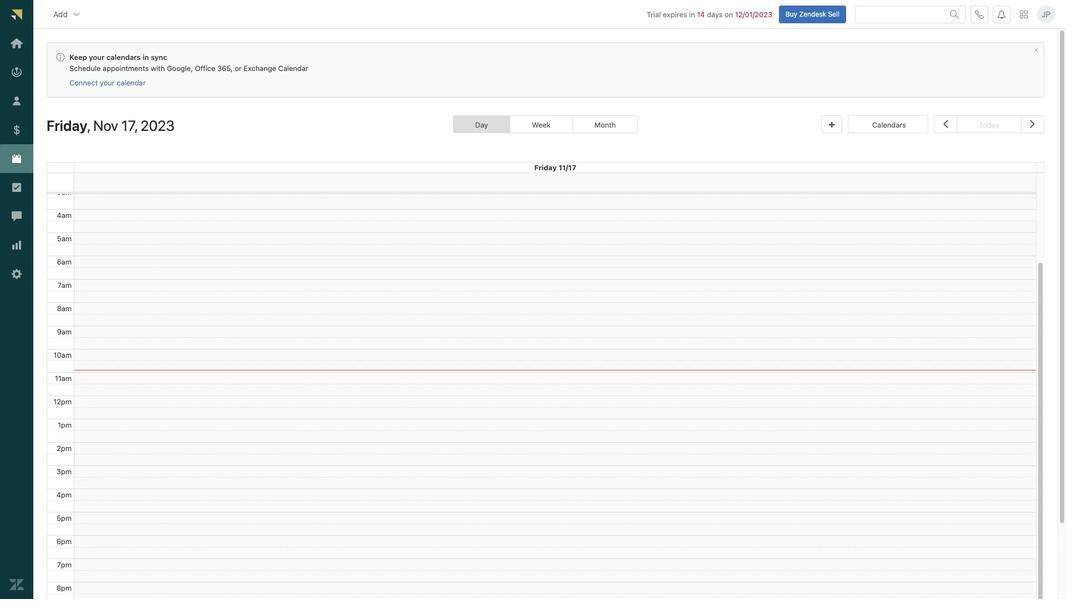Task type: describe. For each thing, give the bounding box(es) containing it.
sync
[[151, 53, 167, 62]]

5pm
[[57, 514, 72, 523]]

day
[[475, 120, 488, 129]]

nov
[[93, 117, 118, 134]]

jp button
[[1038, 5, 1055, 23]]

appointments
[[103, 64, 149, 73]]

schedule
[[69, 64, 101, 73]]

plus image
[[829, 121, 835, 129]]

exchange
[[244, 64, 276, 73]]

1pm
[[58, 421, 72, 430]]

buy zendesk sell button
[[779, 5, 847, 23]]

friday for friday , nov 17, 2023
[[47, 117, 87, 134]]

info image
[[56, 53, 65, 62]]

12/01/2023
[[735, 10, 773, 19]]

your for keep
[[89, 53, 105, 62]]

with
[[151, 64, 165, 73]]

friday 11/17
[[535, 163, 576, 172]]

add
[[53, 9, 68, 19]]

11am
[[55, 374, 72, 383]]

1 horizontal spatial in
[[689, 10, 695, 19]]

calendar
[[117, 78, 146, 87]]

bell image
[[998, 10, 1007, 19]]

days
[[707, 10, 723, 19]]

connect your calendar link
[[69, 78, 146, 88]]

chevron down image
[[72, 10, 81, 19]]

calendars
[[106, 53, 141, 62]]

expires
[[663, 10, 687, 19]]

sell
[[828, 10, 840, 18]]

3am
[[57, 188, 72, 197]]

buy zendesk sell
[[786, 10, 840, 18]]

,
[[87, 117, 90, 134]]

zendesk products image
[[1020, 10, 1028, 18]]

7am
[[58, 281, 72, 290]]

jp
[[1042, 9, 1051, 19]]

12pm
[[53, 398, 72, 407]]

7pm
[[57, 561, 72, 570]]

10am
[[54, 351, 72, 360]]

on
[[725, 10, 733, 19]]

14
[[697, 10, 705, 19]]

trial expires in 14 days on 12/01/2023
[[647, 10, 773, 19]]

9am
[[57, 328, 72, 337]]

in inside keep your calendars in sync schedule appointments with google, office 365, or exchange calendar
[[143, 53, 149, 62]]

trial
[[647, 10, 661, 19]]

cancel image
[[1034, 47, 1040, 53]]

5am
[[57, 234, 72, 243]]

month
[[595, 120, 616, 129]]

zendesk image
[[9, 578, 24, 593]]

calls image
[[975, 10, 984, 19]]



Task type: locate. For each thing, give the bounding box(es) containing it.
0 vertical spatial in
[[689, 10, 695, 19]]

6pm
[[56, 538, 72, 546]]

your for connect
[[100, 78, 115, 87]]

your
[[89, 53, 105, 62], [100, 78, 115, 87]]

your inside keep your calendars in sync schedule appointments with google, office 365, or exchange calendar
[[89, 53, 105, 62]]

0 horizontal spatial friday
[[47, 117, 87, 134]]

in left 14 on the top right of page
[[689, 10, 695, 19]]

1 vertical spatial in
[[143, 53, 149, 62]]

your up schedule
[[89, 53, 105, 62]]

0 vertical spatial friday
[[47, 117, 87, 134]]

buy
[[786, 10, 798, 18]]

4am
[[57, 211, 72, 220]]

0 vertical spatial your
[[89, 53, 105, 62]]

365,
[[217, 64, 233, 73]]

17,
[[121, 117, 137, 134]]

friday left 11/17
[[535, 163, 557, 172]]

search image
[[950, 10, 959, 19]]

angle left image
[[943, 116, 949, 131]]

calendar
[[278, 64, 308, 73]]

in left the sync
[[143, 53, 149, 62]]

11/17
[[559, 163, 576, 172]]

friday for friday 11/17
[[535, 163, 557, 172]]

angle right image
[[1031, 116, 1036, 131]]

1 horizontal spatial friday
[[535, 163, 557, 172]]

connect your calendar
[[69, 78, 146, 87]]

1 vertical spatial your
[[100, 78, 115, 87]]

friday , nov 17, 2023
[[47, 117, 175, 134]]

3pm
[[57, 468, 72, 476]]

week
[[532, 120, 551, 129]]

2023
[[141, 117, 175, 134]]

0 horizontal spatial in
[[143, 53, 149, 62]]

friday
[[47, 117, 87, 134], [535, 163, 557, 172]]

6am
[[57, 258, 72, 267]]

office
[[195, 64, 216, 73]]

today
[[979, 120, 1000, 129]]

or
[[235, 64, 242, 73]]

calendars
[[873, 120, 906, 129]]

google,
[[167, 64, 193, 73]]

add button
[[44, 3, 90, 25]]

8pm
[[56, 584, 72, 593]]

in
[[689, 10, 695, 19], [143, 53, 149, 62]]

4pm
[[56, 491, 72, 500]]

your down appointments
[[100, 78, 115, 87]]

2pm
[[57, 444, 72, 453]]

friday left the nov
[[47, 117, 87, 134]]

zendesk
[[800, 10, 827, 18]]

8am
[[57, 304, 72, 313]]

keep your calendars in sync schedule appointments with google, office 365, or exchange calendar
[[69, 53, 308, 73]]

connect
[[69, 78, 98, 87]]

1 vertical spatial friday
[[535, 163, 557, 172]]

keep
[[69, 53, 87, 62]]



Task type: vqa. For each thing, say whether or not it's contained in the screenshot.
'Public reply'
no



